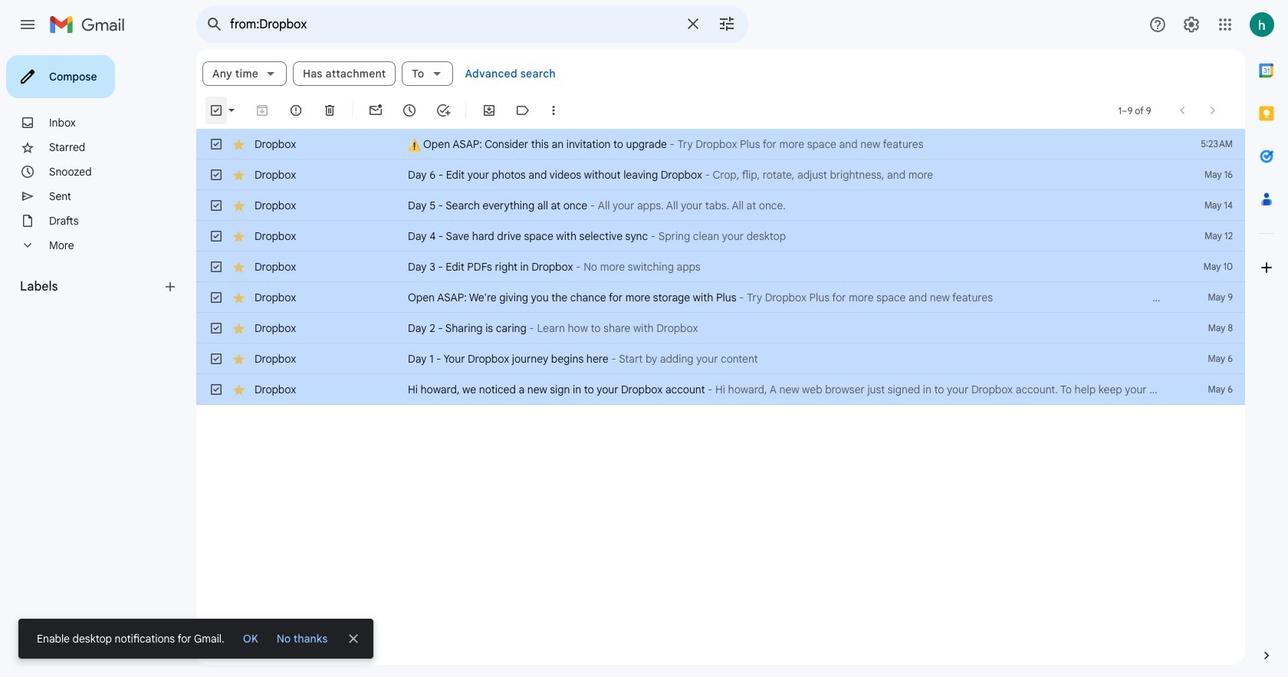 Task type: locate. For each thing, give the bounding box(es) containing it.
None checkbox
[[209, 167, 224, 183], [209, 198, 224, 213], [209, 229, 224, 244], [209, 259, 224, 275], [209, 321, 224, 336], [209, 167, 224, 183], [209, 198, 224, 213], [209, 229, 224, 244], [209, 259, 224, 275], [209, 321, 224, 336]]

⚠️ image
[[408, 139, 421, 152]]

None checkbox
[[209, 103, 224, 118], [209, 137, 224, 152], [209, 290, 224, 305], [209, 351, 224, 367], [209, 382, 224, 397], [209, 103, 224, 118], [209, 137, 224, 152], [209, 290, 224, 305], [209, 351, 224, 367], [209, 382, 224, 397]]

alert
[[18, 35, 1264, 659]]

Search mail text field
[[230, 17, 675, 32]]

archive image
[[255, 103, 270, 118]]

heading
[[20, 279, 163, 295]]

advanced search options image
[[712, 8, 743, 39]]

more email options image
[[546, 103, 562, 118]]

row
[[196, 129, 1246, 160], [196, 160, 1246, 190], [196, 190, 1246, 221], [196, 221, 1246, 252], [196, 252, 1246, 282], [196, 282, 1246, 313], [196, 313, 1246, 344], [196, 344, 1246, 374], [196, 374, 1246, 405]]

delete image
[[322, 103, 338, 118]]

main content
[[196, 49, 1246, 665]]

navigation
[[0, 49, 196, 677]]

move to inbox image
[[482, 103, 497, 118]]

2 row from the top
[[196, 160, 1246, 190]]

6 row from the top
[[196, 282, 1246, 313]]

None search field
[[196, 6, 749, 43]]

snooze image
[[402, 103, 417, 118]]

tab list
[[1246, 49, 1289, 622]]

3 row from the top
[[196, 190, 1246, 221]]



Task type: describe. For each thing, give the bounding box(es) containing it.
search mail image
[[201, 11, 229, 38]]

gmail image
[[49, 9, 133, 40]]

8 row from the top
[[196, 344, 1246, 374]]

main menu image
[[18, 15, 37, 34]]

support image
[[1149, 15, 1168, 34]]

9 row from the top
[[196, 374, 1246, 405]]

5 row from the top
[[196, 252, 1246, 282]]

7 row from the top
[[196, 313, 1246, 344]]

1 row from the top
[[196, 129, 1246, 160]]

clear search image
[[678, 8, 709, 39]]

report spam image
[[288, 103, 304, 118]]

labels image
[[515, 103, 531, 118]]

settings image
[[1183, 15, 1201, 34]]

add to tasks image
[[436, 103, 451, 118]]

4 row from the top
[[196, 221, 1246, 252]]



Task type: vqa. For each thing, say whether or not it's contained in the screenshot.
minutes
no



